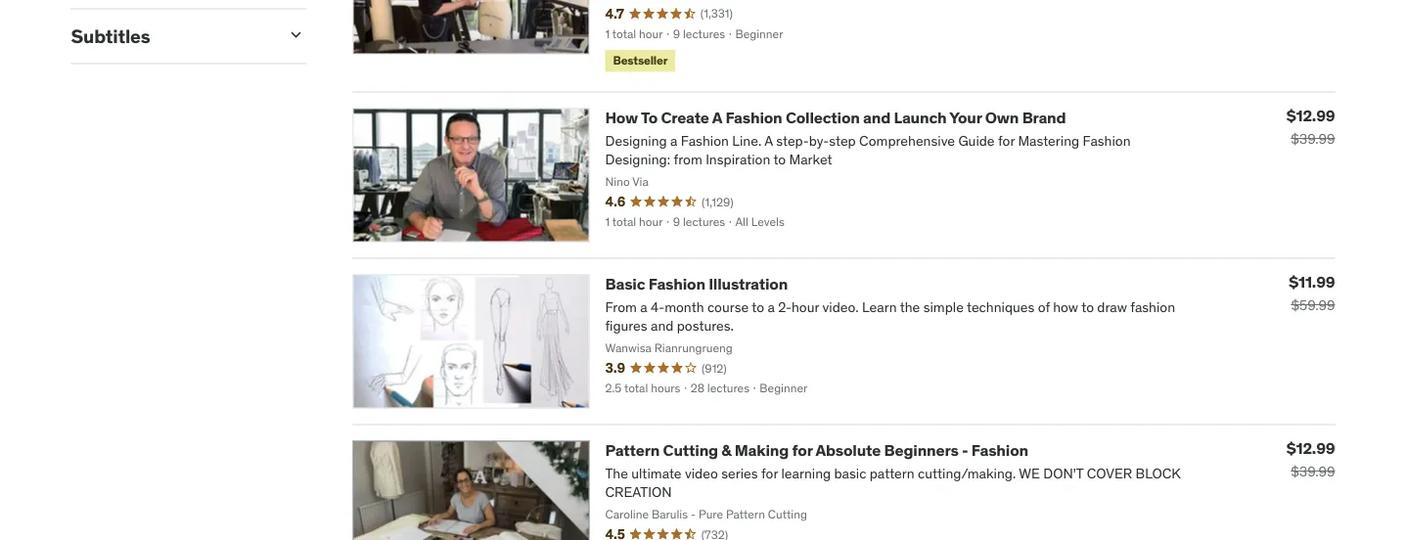 Task type: locate. For each thing, give the bounding box(es) containing it.
$39.99 for pattern cutting & making for absolute beginners - fashion
[[1291, 463, 1336, 480]]

pattern
[[605, 440, 660, 460]]

and
[[863, 107, 891, 127]]

cutting
[[663, 440, 718, 460]]

how
[[605, 107, 638, 127]]

0 vertical spatial $39.99
[[1291, 130, 1336, 147]]

2 $39.99 from the top
[[1291, 463, 1336, 480]]

how to create a fashion collection and launch your own brand link
[[605, 107, 1066, 127]]

1 vertical spatial $12.99
[[1287, 439, 1336, 459]]

basic
[[605, 274, 645, 294]]

1 $12.99 from the top
[[1287, 106, 1336, 126]]

basic fashion illustration link
[[605, 274, 788, 294]]

basic fashion illustration
[[605, 274, 788, 294]]

$12.99 $39.99 for how to create a fashion collection and launch your own brand
[[1287, 106, 1336, 147]]

2 $12.99 from the top
[[1287, 439, 1336, 459]]

1 $12.99 $39.99 from the top
[[1287, 106, 1336, 147]]

$12.99 for how to create a fashion collection and launch your own brand
[[1287, 106, 1336, 126]]

1 horizontal spatial fashion
[[726, 107, 783, 127]]

1 vertical spatial $39.99
[[1291, 463, 1336, 480]]

$12.99 for pattern cutting & making for absolute beginners - fashion
[[1287, 439, 1336, 459]]

&
[[722, 440, 732, 460]]

fashion right -
[[972, 440, 1029, 460]]

fashion right basic
[[649, 274, 706, 294]]

fashion right a
[[726, 107, 783, 127]]

0 vertical spatial $12.99 $39.99
[[1287, 106, 1336, 147]]

0 vertical spatial $12.99
[[1287, 106, 1336, 126]]

$39.99
[[1291, 130, 1336, 147], [1291, 463, 1336, 480]]

0 horizontal spatial fashion
[[649, 274, 706, 294]]

2 $12.99 $39.99 from the top
[[1287, 439, 1336, 480]]

$12.99 $39.99
[[1287, 106, 1336, 147], [1287, 439, 1336, 480]]

$12.99 $39.99 for pattern cutting & making for absolute beginners - fashion
[[1287, 439, 1336, 480]]

1 $39.99 from the top
[[1291, 130, 1336, 147]]

1 vertical spatial $12.99 $39.99
[[1287, 439, 1336, 480]]

$11.99
[[1289, 272, 1336, 292]]

2 horizontal spatial fashion
[[972, 440, 1029, 460]]

subtitles button
[[71, 24, 271, 48]]

$12.99
[[1287, 106, 1336, 126], [1287, 439, 1336, 459]]

fashion
[[726, 107, 783, 127], [649, 274, 706, 294], [972, 440, 1029, 460]]

beginners
[[884, 440, 959, 460]]

subtitles
[[71, 24, 150, 48]]

illustration
[[709, 274, 788, 294]]

0 vertical spatial fashion
[[726, 107, 783, 127]]

1 vertical spatial fashion
[[649, 274, 706, 294]]



Task type: vqa. For each thing, say whether or not it's contained in the screenshot.
35 in "This Course Has Been Fully Updated For The 2023 Pmp Exam And Is Now Over 35 Hours Of Content With 350 + Videos. Covers Pmbok Guide 7Th Edition , Process Groups: A Practice Guide , Agile Practice Guide, And More. Passing The Pmp Certification Exam Is A Must For Any Individual Looking To Move Up The Corporate Ladder In Any Company. This Course Will Cover All The Topics Needed To Pass Your Pmp Exam On The First Try. This Course Includes Coverage Of Traditional, Agile And Hybrid Projects."
no



Task type: describe. For each thing, give the bounding box(es) containing it.
to
[[641, 107, 658, 127]]

$39.99 for how to create a fashion collection and launch your own brand
[[1291, 130, 1336, 147]]

brand
[[1023, 107, 1066, 127]]

small image
[[286, 25, 306, 45]]

your
[[950, 107, 982, 127]]

$11.99 $59.99
[[1289, 272, 1336, 314]]

a
[[712, 107, 722, 127]]

making
[[735, 440, 789, 460]]

pattern cutting & making for absolute beginners - fashion link
[[605, 440, 1029, 460]]

-
[[962, 440, 968, 460]]

launch
[[894, 107, 947, 127]]

own
[[985, 107, 1019, 127]]

create
[[661, 107, 709, 127]]

$59.99
[[1291, 296, 1336, 314]]

how to create a fashion collection and launch your own brand
[[605, 107, 1066, 127]]

for
[[792, 440, 813, 460]]

absolute
[[816, 440, 881, 460]]

collection
[[786, 107, 860, 127]]

2 vertical spatial fashion
[[972, 440, 1029, 460]]

pattern cutting & making for absolute beginners - fashion
[[605, 440, 1029, 460]]



